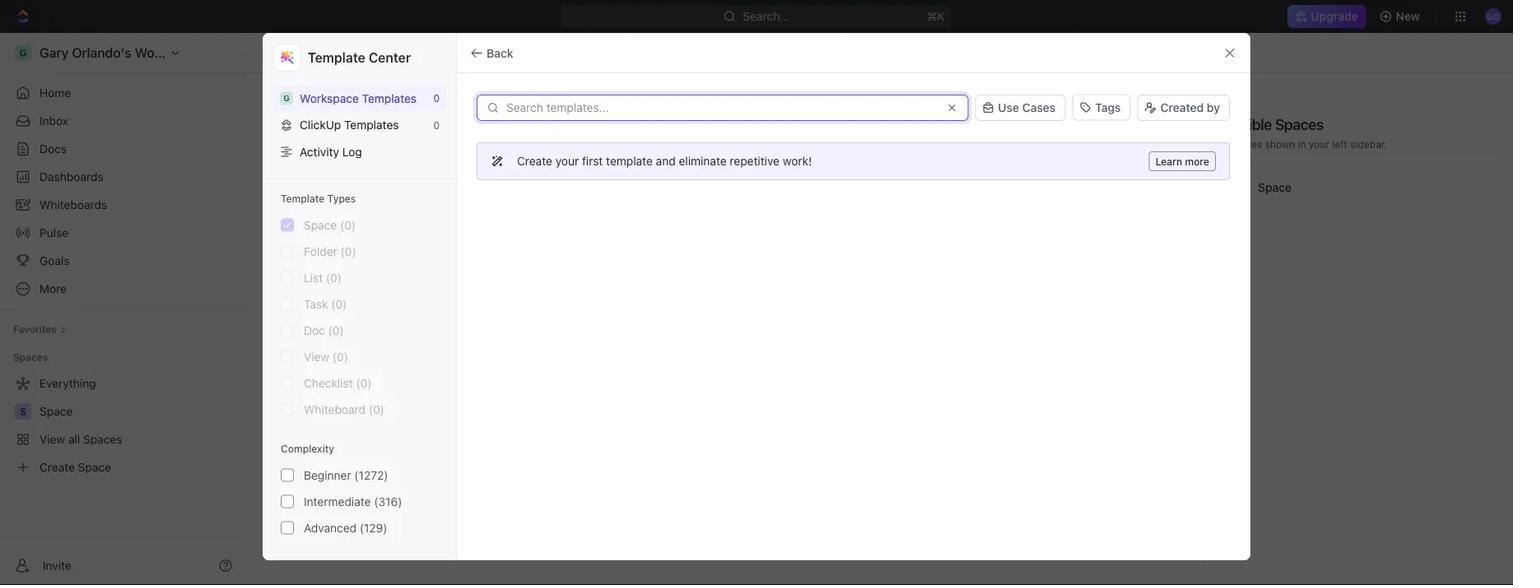 Task type: vqa. For each thing, say whether or not it's contained in the screenshot.
your
yes



Task type: describe. For each thing, give the bounding box(es) containing it.
use cases
[[999, 101, 1056, 114]]

sidebar.
[[1351, 138, 1388, 150]]

learn more
[[1156, 156, 1210, 167]]

complexity
[[281, 444, 334, 455]]

g
[[283, 93, 290, 103]]

templates for clickup templates
[[344, 118, 399, 132]]

Search templates... text field
[[507, 101, 936, 114]]

1 vertical spatial all spaces
[[283, 109, 396, 136]]

⌘k
[[928, 9, 945, 23]]

upgrade
[[1312, 9, 1359, 23]]

docs link
[[7, 136, 239, 162]]

clickup
[[300, 118, 341, 132]]

space inside button
[[1137, 117, 1170, 130]]

inbox link
[[7, 108, 239, 134]]

back button
[[464, 40, 524, 66]]

left
[[1333, 138, 1348, 150]]

back
[[487, 46, 514, 60]]

new for new space
[[1110, 117, 1134, 130]]

0 vertical spatial all spaces
[[279, 46, 335, 59]]

and
[[656, 154, 676, 168]]

(1272)
[[355, 469, 388, 482]]

use cases button
[[976, 95, 1066, 121]]

space, , element
[[1229, 178, 1249, 198]]

new space
[[1110, 117, 1170, 130]]

dashboards link
[[7, 164, 239, 190]]

(129)
[[360, 521, 388, 535]]

work!
[[783, 154, 812, 168]]

new for new
[[1397, 9, 1421, 23]]

new button
[[1374, 3, 1431, 30]]

created by
[[1161, 101, 1221, 114]]

whiteboard
[[304, 403, 366, 416]]

create
[[517, 154, 553, 168]]

folder (0)
[[304, 245, 356, 258]]

goals
[[40, 254, 70, 268]]

list (0)
[[304, 271, 342, 285]]

spaces inside sidebar navigation
[[13, 352, 48, 363]]

view (0)
[[304, 350, 348, 364]]

types
[[327, 193, 356, 205]]

learn more link
[[1150, 152, 1217, 171]]

whiteboard (0)
[[304, 403, 385, 416]]

favorites button
[[7, 320, 73, 339]]

list
[[304, 271, 323, 285]]

pulse link
[[7, 220, 239, 246]]

checklist
[[304, 376, 353, 390]]

(0) for folder (0)
[[341, 245, 356, 258]]

favorites
[[13, 324, 57, 335]]

inbox
[[40, 114, 68, 128]]

use
[[999, 101, 1020, 114]]

activity log
[[300, 145, 362, 159]]

in
[[1299, 138, 1307, 150]]

intermediate
[[304, 495, 371, 509]]

(316)
[[374, 495, 402, 509]]

clickup templates
[[300, 118, 399, 132]]

workspace templates
[[300, 91, 417, 105]]

Intermediate (316) checkbox
[[281, 496, 294, 509]]

template center
[[308, 50, 411, 65]]

invite
[[43, 559, 71, 573]]

whiteboards
[[40, 198, 107, 212]]

home
[[40, 86, 71, 100]]

home link
[[7, 80, 239, 106]]

(0) for checklist (0)
[[356, 376, 372, 390]]

created
[[1161, 101, 1204, 114]]

checklist (0)
[[304, 376, 372, 390]]

task
[[304, 297, 328, 311]]

1 vertical spatial your
[[556, 154, 579, 168]]

pulse
[[40, 226, 69, 240]]

use cases button
[[976, 93, 1066, 123]]

0 for workspace templates
[[434, 92, 440, 104]]

activity
[[300, 145, 339, 159]]

visible spaces spaces shown in your left sidebar.
[[1229, 115, 1388, 150]]



Task type: locate. For each thing, give the bounding box(es) containing it.
advanced
[[304, 521, 357, 535]]

0 for clickup templates
[[434, 119, 440, 131]]

new inside new button
[[1397, 9, 1421, 23]]

0 vertical spatial template
[[308, 50, 366, 65]]

2 0 from the top
[[434, 119, 440, 131]]

space (0)
[[304, 218, 356, 232]]

goals link
[[7, 248, 239, 274]]

all
[[279, 46, 292, 59], [283, 109, 311, 136]]

templates down the center
[[362, 91, 417, 105]]

upgrade link
[[1289, 5, 1367, 28]]

advanced (129)
[[304, 521, 388, 535]]

task (0)
[[304, 297, 347, 311]]

cases
[[1023, 101, 1056, 114]]

spaces down workspace templates
[[316, 109, 396, 136]]

0 up activity log 'button'
[[434, 119, 440, 131]]

by
[[1207, 101, 1221, 114]]

activity log button
[[273, 138, 446, 165]]

shown
[[1266, 138, 1296, 150]]

space
[[1137, 117, 1170, 130], [1259, 181, 1292, 194], [304, 218, 337, 232]]

center
[[369, 50, 411, 65]]

all up the "g"
[[279, 46, 292, 59]]

(0) for whiteboard (0)
[[369, 403, 385, 416]]

1 vertical spatial search...
[[1124, 152, 1170, 166]]

None checkbox
[[281, 219, 294, 232], [281, 271, 294, 285], [281, 324, 294, 337], [281, 351, 294, 364], [281, 377, 294, 390], [281, 403, 294, 416], [281, 219, 294, 232], [281, 271, 294, 285], [281, 324, 294, 337], [281, 351, 294, 364], [281, 377, 294, 390], [281, 403, 294, 416]]

1 vertical spatial templates
[[344, 118, 399, 132]]

whiteboards link
[[7, 192, 239, 218]]

repetitive
[[730, 154, 780, 168]]

0 vertical spatial new
[[1397, 9, 1421, 23]]

template
[[606, 154, 653, 168]]

doc (0)
[[304, 324, 344, 337]]

spaces
[[296, 46, 335, 59], [316, 109, 396, 136], [1276, 115, 1324, 133], [1229, 138, 1263, 150], [13, 352, 48, 363]]

template for template types
[[281, 193, 325, 205]]

created by button
[[1138, 95, 1231, 121]]

0 vertical spatial all
[[279, 46, 292, 59]]

intermediate (316)
[[304, 495, 402, 509]]

(0) right folder
[[341, 245, 356, 258]]

all down gary orlando's workspace, , element
[[283, 109, 311, 136]]

eliminate
[[679, 154, 727, 168]]

(0) for list (0)
[[326, 271, 342, 285]]

0 vertical spatial search...
[[743, 9, 790, 23]]

space for space
[[1259, 181, 1292, 194]]

1 vertical spatial template
[[281, 193, 325, 205]]

spaces down favorites
[[13, 352, 48, 363]]

1 horizontal spatial new
[[1397, 9, 1421, 23]]

0 horizontal spatial space
[[304, 218, 337, 232]]

search... inside 'button'
[[1124, 152, 1170, 166]]

your inside visible spaces spaces shown in your left sidebar.
[[1310, 138, 1330, 150]]

1 0 from the top
[[434, 92, 440, 104]]

space down the template types
[[304, 218, 337, 232]]

all spaces up gary orlando's workspace, , element
[[279, 46, 335, 59]]

0 vertical spatial templates
[[362, 91, 417, 105]]

created by button
[[1138, 95, 1231, 121]]

space right space, , 'element'
[[1259, 181, 1292, 194]]

template up workspace
[[308, 50, 366, 65]]

your left first
[[556, 154, 579, 168]]

workspace
[[300, 91, 359, 105]]

(0) right view
[[333, 350, 348, 364]]

spaces up in
[[1276, 115, 1324, 133]]

your right in
[[1310, 138, 1330, 150]]

space for space (0)
[[304, 218, 337, 232]]

docs
[[40, 142, 67, 156]]

create your first template and eliminate repetitive work!
[[517, 154, 812, 168]]

new right upgrade
[[1397, 9, 1421, 23]]

tree
[[7, 371, 239, 481]]

tags
[[1096, 100, 1121, 114]]

new space button
[[1086, 110, 1180, 137]]

more
[[1186, 156, 1210, 167]]

1 horizontal spatial space
[[1137, 117, 1170, 130]]

1 vertical spatial all
[[283, 109, 311, 136]]

doc
[[304, 324, 325, 337]]

new down tags
[[1110, 117, 1134, 130]]

sidebar navigation
[[0, 33, 246, 586]]

1 vertical spatial new
[[1110, 117, 1134, 130]]

visible
[[1229, 115, 1273, 133]]

1 vertical spatial 0
[[434, 119, 440, 131]]

Advanced (129) checkbox
[[281, 522, 294, 535]]

tree inside sidebar navigation
[[7, 371, 239, 481]]

1 horizontal spatial your
[[1310, 138, 1330, 150]]

(0) right "whiteboard"
[[369, 403, 385, 416]]

template up the space (0)
[[281, 193, 325, 205]]

0 horizontal spatial new
[[1110, 117, 1134, 130]]

tags button
[[1073, 94, 1131, 122]]

(0) down types
[[340, 218, 356, 232]]

(0) up whiteboard (0)
[[356, 376, 372, 390]]

learn
[[1156, 156, 1183, 167]]

0
[[434, 92, 440, 104], [434, 119, 440, 131]]

0 horizontal spatial your
[[556, 154, 579, 168]]

log
[[343, 145, 362, 159]]

search... button
[[1100, 146, 1180, 172]]

templates
[[362, 91, 417, 105], [344, 118, 399, 132]]

template types
[[281, 193, 356, 205]]

templates up activity log 'button'
[[344, 118, 399, 132]]

all spaces
[[279, 46, 335, 59], [283, 109, 396, 136]]

(0) right task
[[331, 297, 347, 311]]

folder
[[304, 245, 338, 258]]

tags button
[[1073, 94, 1131, 120]]

view
[[304, 350, 330, 364]]

all spaces down workspace
[[283, 109, 396, 136]]

(0) for view (0)
[[333, 350, 348, 364]]

0 vertical spatial space
[[1137, 117, 1170, 130]]

beginner
[[304, 469, 351, 482]]

first
[[582, 154, 603, 168]]

(0) right list on the left
[[326, 271, 342, 285]]

templates for workspace templates
[[362, 91, 417, 105]]

0 right workspace templates
[[434, 92, 440, 104]]

template for template center
[[308, 50, 366, 65]]

None checkbox
[[281, 245, 294, 258], [281, 298, 294, 311], [281, 245, 294, 258], [281, 298, 294, 311]]

2 vertical spatial space
[[304, 218, 337, 232]]

your
[[1310, 138, 1330, 150], [556, 154, 579, 168]]

search...
[[743, 9, 790, 23], [1124, 152, 1170, 166]]

1 vertical spatial space
[[1259, 181, 1292, 194]]

0 vertical spatial 0
[[434, 92, 440, 104]]

Beginner (1272) checkbox
[[281, 469, 294, 482]]

template
[[308, 50, 366, 65], [281, 193, 325, 205]]

(0) for task (0)
[[331, 297, 347, 311]]

new inside the "new space" button
[[1110, 117, 1134, 130]]

space down created on the top right
[[1137, 117, 1170, 130]]

beginner (1272)
[[304, 469, 388, 482]]

(0) for space (0)
[[340, 218, 356, 232]]

(0) right 'doc'
[[328, 324, 344, 337]]

gary orlando's workspace, , element
[[280, 92, 293, 105]]

0 vertical spatial your
[[1310, 138, 1330, 150]]

spaces down visible
[[1229, 138, 1263, 150]]

(0)
[[340, 218, 356, 232], [341, 245, 356, 258], [326, 271, 342, 285], [331, 297, 347, 311], [328, 324, 344, 337], [333, 350, 348, 364], [356, 376, 372, 390], [369, 403, 385, 416]]

spaces up workspace
[[296, 46, 335, 59]]

2 horizontal spatial space
[[1259, 181, 1292, 194]]

0 horizontal spatial search...
[[743, 9, 790, 23]]

(0) for doc (0)
[[328, 324, 344, 337]]

1 horizontal spatial search...
[[1124, 152, 1170, 166]]

dashboards
[[40, 170, 103, 184]]



